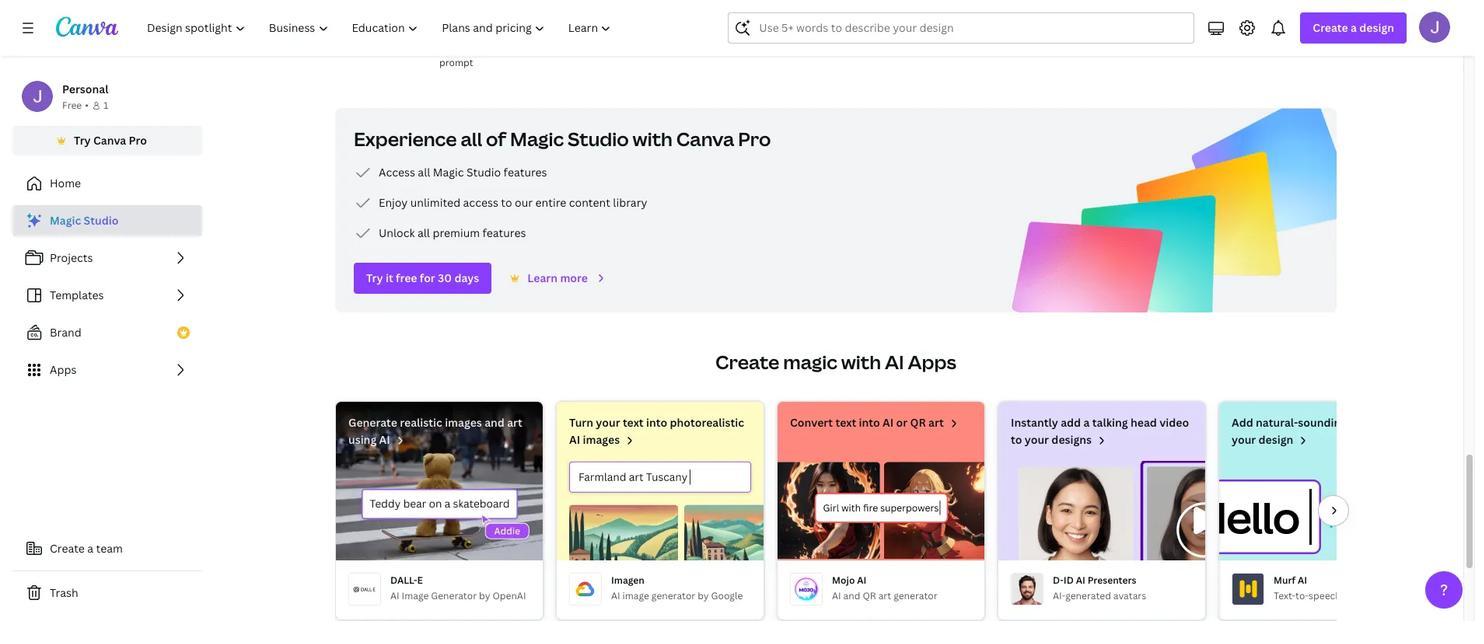 Task type: vqa. For each thing, say whether or not it's contained in the screenshot.


Task type: locate. For each thing, give the bounding box(es) containing it.
ai down imagen
[[611, 590, 620, 603]]

unlimited
[[410, 195, 461, 210]]

0 horizontal spatial create
[[50, 541, 85, 556]]

2 horizontal spatial magic
[[510, 126, 564, 152]]

1 horizontal spatial your
[[1025, 432, 1049, 447]]

to right voices
[[1386, 415, 1397, 430]]

0 horizontal spatial with
[[578, 40, 597, 54]]

to inside "add natural-sounding voices to your design"
[[1386, 415, 1397, 430]]

learn more
[[528, 271, 588, 285]]

access
[[463, 195, 498, 210]]

all right unlock
[[418, 226, 430, 240]]

ai down turn
[[569, 432, 580, 447]]

by left the "openai"
[[479, 590, 490, 603]]

add to, replace, or edit images with a short written prompt
[[439, 40, 666, 69]]

canva
[[676, 126, 734, 152], [93, 133, 126, 148]]

2 horizontal spatial your
[[1232, 432, 1256, 447]]

natural-
[[1256, 415, 1298, 430]]

1 horizontal spatial pro
[[738, 126, 771, 152]]

add natural-sounding voices to your design
[[1232, 415, 1397, 447]]

all right access
[[418, 165, 430, 180]]

by inside imagen ai image generator by google
[[698, 590, 709, 603]]

and right realistic
[[485, 415, 505, 430]]

magic up the unlimited
[[433, 165, 464, 180]]

2 by from the left
[[698, 590, 709, 603]]

free
[[396, 271, 417, 285]]

0 horizontal spatial qr
[[863, 590, 876, 603]]

qr
[[910, 415, 926, 430], [863, 590, 876, 603]]

a inside instantly add a talking head video to your designs
[[1084, 415, 1090, 430]]

add inside "add natural-sounding voices to your design"
[[1232, 415, 1254, 430]]

try for try canva pro
[[74, 133, 91, 148]]

jacob simon image
[[1419, 12, 1451, 43]]

free •
[[62, 99, 89, 112]]

2 into from the left
[[859, 415, 880, 430]]

try down •
[[74, 133, 91, 148]]

1 horizontal spatial create
[[716, 349, 780, 375]]

1 horizontal spatial studio
[[467, 165, 501, 180]]

1 horizontal spatial images
[[544, 40, 575, 54]]

with left short
[[578, 40, 597, 54]]

0 horizontal spatial and
[[485, 415, 505, 430]]

dall-e ai image generator by openai
[[390, 574, 526, 603]]

generate
[[348, 415, 397, 430]]

into left photorealistic on the bottom
[[646, 415, 667, 430]]

your
[[596, 415, 620, 430], [1025, 432, 1049, 447], [1232, 432, 1256, 447]]

generator inside mojo ai ai and qr art generator
[[894, 590, 938, 603]]

ai inside murf ai text-to-speech voice generator
[[1298, 574, 1308, 587]]

your right turn
[[596, 415, 620, 430]]

home
[[50, 176, 81, 191]]

for
[[420, 271, 435, 285]]

0 horizontal spatial list
[[12, 205, 202, 386]]

trash link
[[12, 578, 202, 609]]

1 vertical spatial and
[[844, 590, 861, 603]]

enjoy unlimited access to our entire content library
[[379, 195, 647, 210]]

0 vertical spatial with
[[578, 40, 597, 54]]

0 horizontal spatial design
[[1259, 432, 1294, 447]]

0 horizontal spatial try
[[74, 133, 91, 148]]

and down mojo
[[844, 590, 861, 603]]

replace,
[[474, 40, 510, 54]]

1 vertical spatial try
[[366, 271, 383, 285]]

add
[[439, 40, 458, 54], [1232, 415, 1254, 430]]

0 horizontal spatial your
[[596, 415, 620, 430]]

1 horizontal spatial canva
[[676, 126, 734, 152]]

0 vertical spatial create
[[1313, 20, 1348, 35]]

0 horizontal spatial art
[[507, 415, 523, 430]]

2 vertical spatial with
[[841, 349, 881, 375]]

it
[[386, 271, 393, 285]]

2 vertical spatial create
[[50, 541, 85, 556]]

magic right of
[[510, 126, 564, 152]]

create inside button
[[50, 541, 85, 556]]

0 horizontal spatial apps
[[50, 362, 76, 377]]

images down turn
[[583, 432, 620, 447]]

features
[[504, 165, 547, 180], [483, 226, 526, 240]]

1 vertical spatial all
[[418, 165, 430, 180]]

2 horizontal spatial to
[[1386, 415, 1397, 430]]

3 generator from the left
[[1370, 590, 1414, 603]]

0 vertical spatial or
[[512, 40, 522, 54]]

0 vertical spatial try
[[74, 133, 91, 148]]

2 horizontal spatial with
[[841, 349, 881, 375]]

1 vertical spatial features
[[483, 226, 526, 240]]

2 horizontal spatial studio
[[568, 126, 629, 152]]

short
[[607, 40, 631, 54]]

0 horizontal spatial by
[[479, 590, 490, 603]]

create inside dropdown button
[[1313, 20, 1348, 35]]

design
[[1360, 20, 1395, 35], [1259, 432, 1294, 447]]

speech
[[1309, 590, 1341, 603]]

into
[[646, 415, 667, 430], [859, 415, 880, 430]]

0 horizontal spatial magic
[[50, 213, 81, 228]]

and for qr
[[844, 590, 861, 603]]

studio up access
[[467, 165, 501, 180]]

voice
[[1344, 590, 1368, 603]]

generated
[[1066, 590, 1111, 603]]

presenters
[[1088, 574, 1137, 587]]

1 horizontal spatial and
[[844, 590, 861, 603]]

1 horizontal spatial art
[[879, 590, 892, 603]]

features up our
[[504, 165, 547, 180]]

2 vertical spatial to
[[1011, 432, 1022, 447]]

text
[[623, 415, 644, 430], [836, 415, 856, 430]]

video
[[1160, 415, 1189, 430]]

0 vertical spatial images
[[544, 40, 575, 54]]

try inside "button"
[[366, 271, 383, 285]]

2 horizontal spatial create
[[1313, 20, 1348, 35]]

0 vertical spatial to
[[501, 195, 512, 210]]

team
[[96, 541, 123, 556]]

ai up convert text into ai or qr art
[[885, 349, 904, 375]]

list containing access all magic studio features
[[354, 163, 647, 243]]

with up the library
[[633, 126, 673, 152]]

1 horizontal spatial by
[[698, 590, 709, 603]]

generator inside murf ai text-to-speech voice generator
[[1370, 590, 1414, 603]]

0 horizontal spatial or
[[512, 40, 522, 54]]

templates link
[[12, 280, 202, 311]]

0 horizontal spatial studio
[[84, 213, 119, 228]]

1 horizontal spatial design
[[1360, 20, 1395, 35]]

images
[[544, 40, 575, 54], [445, 415, 482, 430], [583, 432, 620, 447]]

try it free for 30 days
[[366, 271, 479, 285]]

our
[[515, 195, 533, 210]]

to
[[501, 195, 512, 210], [1386, 415, 1397, 430], [1011, 432, 1022, 447]]

design inside dropdown button
[[1360, 20, 1395, 35]]

1 horizontal spatial into
[[859, 415, 880, 430]]

text right turn
[[623, 415, 644, 430]]

design down natural-
[[1259, 432, 1294, 447]]

images right edit
[[544, 40, 575, 54]]

0 horizontal spatial generator
[[652, 590, 696, 603]]

1 by from the left
[[479, 590, 490, 603]]

1 horizontal spatial apps
[[908, 349, 957, 375]]

designs
[[1052, 432, 1092, 447]]

create
[[1313, 20, 1348, 35], [716, 349, 780, 375], [50, 541, 85, 556]]

art inside mojo ai ai and qr art generator
[[879, 590, 892, 603]]

0 vertical spatial studio
[[568, 126, 629, 152]]

design inside "add natural-sounding voices to your design"
[[1259, 432, 1294, 447]]

apps inside apps link
[[50, 362, 76, 377]]

None search field
[[728, 12, 1195, 44]]

1 horizontal spatial try
[[366, 271, 383, 285]]

0 horizontal spatial canva
[[93, 133, 126, 148]]

1 vertical spatial images
[[445, 415, 482, 430]]

text inside turn your text into photorealistic ai images
[[623, 415, 644, 430]]

1 vertical spatial with
[[633, 126, 673, 152]]

1 vertical spatial add
[[1232, 415, 1254, 430]]

2 generator from the left
[[894, 590, 938, 603]]

generator
[[652, 590, 696, 603], [894, 590, 938, 603], [1370, 590, 1414, 603]]

ai right id
[[1076, 574, 1086, 587]]

1 vertical spatial magic
[[433, 165, 464, 180]]

Search search field
[[759, 13, 1164, 43]]

text right convert
[[836, 415, 856, 430]]

ai up to-
[[1298, 574, 1308, 587]]

1 horizontal spatial add
[[1232, 415, 1254, 430]]

0 vertical spatial all
[[461, 126, 482, 152]]

2 vertical spatial images
[[583, 432, 620, 447]]

design left jacob simon icon
[[1360, 20, 1395, 35]]

projects link
[[12, 243, 202, 274]]

2 text from the left
[[836, 415, 856, 430]]

your down instantly
[[1025, 432, 1049, 447]]

and inside 'generate realistic images and art using ai'
[[485, 415, 505, 430]]

qr inside mojo ai ai and qr art generator
[[863, 590, 876, 603]]

ai down dall-
[[390, 590, 399, 603]]

mojo ai ai and qr art generator
[[832, 574, 938, 603]]

turn
[[569, 415, 593, 430]]

1 vertical spatial or
[[896, 415, 908, 430]]

1 vertical spatial qr
[[863, 590, 876, 603]]

to left our
[[501, 195, 512, 210]]

studio up content
[[568, 126, 629, 152]]

features down enjoy unlimited access to our entire content library
[[483, 226, 526, 240]]

1 vertical spatial design
[[1259, 432, 1294, 447]]

ai inside turn your text into photorealistic ai images
[[569, 432, 580, 447]]

try inside button
[[74, 133, 91, 148]]

0 vertical spatial design
[[1360, 20, 1395, 35]]

more
[[560, 271, 588, 285]]

art inside 'generate realistic images and art using ai'
[[507, 415, 523, 430]]

pro
[[738, 126, 771, 152], [129, 133, 147, 148]]

try left it
[[366, 271, 383, 285]]

access
[[379, 165, 415, 180]]

to down instantly
[[1011, 432, 1022, 447]]

apps link
[[12, 355, 202, 386]]

your inside turn your text into photorealistic ai images
[[596, 415, 620, 430]]

add for add natural-sounding voices to your design
[[1232, 415, 1254, 430]]

1 into from the left
[[646, 415, 667, 430]]

list
[[354, 163, 647, 243], [12, 205, 202, 386]]

all left of
[[461, 126, 482, 152]]

1 horizontal spatial list
[[354, 163, 647, 243]]

images right realistic
[[445, 415, 482, 430]]

1 horizontal spatial generator
[[894, 590, 938, 603]]

0 horizontal spatial into
[[646, 415, 667, 430]]

2 horizontal spatial images
[[583, 432, 620, 447]]

into right convert
[[859, 415, 880, 430]]

canva inside button
[[93, 133, 126, 148]]

add left natural-
[[1232, 415, 1254, 430]]

sounding
[[1298, 415, 1347, 430]]

0 vertical spatial add
[[439, 40, 458, 54]]

with
[[578, 40, 597, 54], [633, 126, 673, 152], [841, 349, 881, 375]]

and inside mojo ai ai and qr art generator
[[844, 590, 861, 603]]

0 vertical spatial and
[[485, 415, 505, 430]]

magic down home
[[50, 213, 81, 228]]

1 horizontal spatial text
[[836, 415, 856, 430]]

add inside the add to, replace, or edit images with a short written prompt
[[439, 40, 458, 54]]

0 vertical spatial qr
[[910, 415, 926, 430]]

1 horizontal spatial to
[[1011, 432, 1022, 447]]

0 horizontal spatial text
[[623, 415, 644, 430]]

generator for add natural-sounding voices to your design
[[1370, 590, 1414, 603]]

with right magic
[[841, 349, 881, 375]]

ai down generate
[[379, 432, 390, 447]]

and
[[485, 415, 505, 430], [844, 590, 861, 603]]

1 text from the left
[[623, 415, 644, 430]]

0 horizontal spatial images
[[445, 415, 482, 430]]

create a design button
[[1301, 12, 1407, 44]]

2 vertical spatial magic
[[50, 213, 81, 228]]

ai
[[885, 349, 904, 375], [883, 415, 894, 430], [379, 432, 390, 447], [569, 432, 580, 447], [857, 574, 867, 587], [1076, 574, 1086, 587], [1298, 574, 1308, 587], [390, 590, 399, 603], [611, 590, 620, 603], [832, 590, 841, 603]]

your down natural-
[[1232, 432, 1256, 447]]

2 horizontal spatial generator
[[1370, 590, 1414, 603]]

art
[[507, 415, 523, 430], [929, 415, 944, 430], [879, 590, 892, 603]]

by left google
[[698, 590, 709, 603]]

experience all of magic studio with canva pro
[[354, 126, 771, 152]]

0 horizontal spatial pro
[[129, 133, 147, 148]]

studio
[[568, 126, 629, 152], [467, 165, 501, 180], [84, 213, 119, 228]]

2 vertical spatial all
[[418, 226, 430, 240]]

studio down home link on the left
[[84, 213, 119, 228]]

magic
[[510, 126, 564, 152], [433, 165, 464, 180], [50, 213, 81, 228]]

by
[[479, 590, 490, 603], [698, 590, 709, 603]]

1 vertical spatial to
[[1386, 415, 1397, 430]]

0 horizontal spatial add
[[439, 40, 458, 54]]

ai inside d-id ai presenters ai-generated avatars
[[1076, 574, 1086, 587]]

all
[[461, 126, 482, 152], [418, 165, 430, 180], [418, 226, 430, 240]]

1 vertical spatial create
[[716, 349, 780, 375]]

add left to,
[[439, 40, 458, 54]]

ai inside 'dall-e ai image generator by openai'
[[390, 590, 399, 603]]

1 generator from the left
[[652, 590, 696, 603]]

a inside create a design dropdown button
[[1351, 20, 1357, 35]]



Task type: describe. For each thing, give the bounding box(es) containing it.
•
[[85, 99, 89, 112]]

turn your text into photorealistic ai images
[[569, 415, 744, 447]]

head
[[1131, 415, 1157, 430]]

of
[[486, 126, 506, 152]]

to,
[[460, 40, 472, 54]]

brand link
[[12, 317, 202, 348]]

d-id ai presenters ai-generated avatars
[[1053, 574, 1147, 603]]

text-
[[1274, 590, 1296, 603]]

openai
[[493, 590, 526, 603]]

images inside the add to, replace, or edit images with a short written prompt
[[544, 40, 575, 54]]

or inside the add to, replace, or edit images with a short written prompt
[[512, 40, 522, 54]]

image
[[623, 590, 649, 603]]

1 vertical spatial studio
[[467, 165, 501, 180]]

create a team
[[50, 541, 123, 556]]

home link
[[12, 168, 202, 199]]

brand
[[50, 325, 82, 340]]

all for of
[[461, 126, 482, 152]]

try it free for 30 days button
[[354, 263, 492, 294]]

written
[[633, 40, 666, 54]]

create for create a design
[[1313, 20, 1348, 35]]

1 horizontal spatial with
[[633, 126, 673, 152]]

top level navigation element
[[137, 12, 625, 44]]

all for magic
[[418, 165, 430, 180]]

instantly
[[1011, 415, 1058, 430]]

ai-
[[1053, 590, 1066, 603]]

create for create magic with ai apps
[[716, 349, 780, 375]]

30
[[438, 271, 452, 285]]

all for premium
[[418, 226, 430, 240]]

list containing magic studio
[[12, 205, 202, 386]]

1 horizontal spatial or
[[896, 415, 908, 430]]

murf ai text-to-speech voice generator
[[1274, 574, 1414, 603]]

1 horizontal spatial magic
[[433, 165, 464, 180]]

voices
[[1350, 415, 1384, 430]]

ai down mojo
[[832, 590, 841, 603]]

content
[[569, 195, 610, 210]]

photorealistic
[[670, 415, 744, 430]]

magic studio
[[50, 213, 119, 228]]

ai right convert
[[883, 415, 894, 430]]

magic studio link
[[12, 205, 202, 236]]

google
[[711, 590, 743, 603]]

edit
[[524, 40, 542, 54]]

ai right mojo
[[857, 574, 867, 587]]

into inside turn your text into photorealistic ai images
[[646, 415, 667, 430]]

days
[[455, 271, 479, 285]]

convert
[[790, 415, 833, 430]]

to-
[[1296, 590, 1309, 603]]

create magic with ai apps
[[716, 349, 957, 375]]

generate realistic images and art using ai
[[348, 415, 523, 447]]

unlock
[[379, 226, 415, 240]]

experience
[[354, 126, 457, 152]]

d-
[[1053, 574, 1064, 587]]

personal
[[62, 82, 108, 96]]

magic
[[783, 349, 838, 375]]

2 vertical spatial studio
[[84, 213, 119, 228]]

a inside the add to, replace, or edit images with a short written prompt
[[599, 40, 605, 54]]

generator for convert text into ai or qr art
[[894, 590, 938, 603]]

generator inside imagen ai image generator by google
[[652, 590, 696, 603]]

create a team button
[[12, 534, 202, 565]]

1
[[103, 99, 108, 112]]

convert text into ai or qr art
[[790, 415, 944, 430]]

trash
[[50, 586, 78, 600]]

prompt
[[439, 56, 473, 69]]

learn more button
[[503, 264, 611, 291]]

ai inside 'generate realistic images and art using ai'
[[379, 432, 390, 447]]

imagen ai image generator by google
[[611, 574, 743, 603]]

your inside "add natural-sounding voices to your design"
[[1232, 432, 1256, 447]]

and for art
[[485, 415, 505, 430]]

enjoy
[[379, 195, 408, 210]]

avatars
[[1114, 590, 1147, 603]]

unlock all premium features
[[379, 226, 526, 240]]

dall-
[[390, 574, 417, 587]]

add
[[1061, 415, 1081, 430]]

try canva pro
[[74, 133, 147, 148]]

images inside turn your text into photorealistic ai images
[[583, 432, 620, 447]]

to inside instantly add a talking head video to your designs
[[1011, 432, 1022, 447]]

try canva pro button
[[12, 126, 202, 156]]

projects
[[50, 250, 93, 265]]

create for create a team
[[50, 541, 85, 556]]

entire
[[536, 195, 566, 210]]

0 vertical spatial magic
[[510, 126, 564, 152]]

image
[[402, 590, 429, 603]]

e
[[417, 574, 423, 587]]

add for add to, replace, or edit images with a short written prompt
[[439, 40, 458, 54]]

mojo
[[832, 574, 855, 587]]

with inside the add to, replace, or edit images with a short written prompt
[[578, 40, 597, 54]]

realistic
[[400, 415, 442, 430]]

create a design
[[1313, 20, 1395, 35]]

library
[[613, 195, 647, 210]]

instantly add a talking head video to your designs
[[1011, 415, 1189, 447]]

images inside 'generate realistic images and art using ai'
[[445, 415, 482, 430]]

generator
[[431, 590, 477, 603]]

1 horizontal spatial qr
[[910, 415, 926, 430]]

using
[[348, 432, 377, 447]]

templates
[[50, 288, 104, 303]]

your inside instantly add a talking head video to your designs
[[1025, 432, 1049, 447]]

2 horizontal spatial art
[[929, 415, 944, 430]]

talking
[[1093, 415, 1128, 430]]

a inside create a team button
[[87, 541, 93, 556]]

free
[[62, 99, 82, 112]]

learn
[[528, 271, 558, 285]]

pro inside try canva pro button
[[129, 133, 147, 148]]

ai inside imagen ai image generator by google
[[611, 590, 620, 603]]

try for try it free for 30 days
[[366, 271, 383, 285]]

0 vertical spatial features
[[504, 165, 547, 180]]

imagen
[[611, 574, 645, 587]]

by inside 'dall-e ai image generator by openai'
[[479, 590, 490, 603]]

0 horizontal spatial to
[[501, 195, 512, 210]]

access all magic studio features
[[379, 165, 547, 180]]



